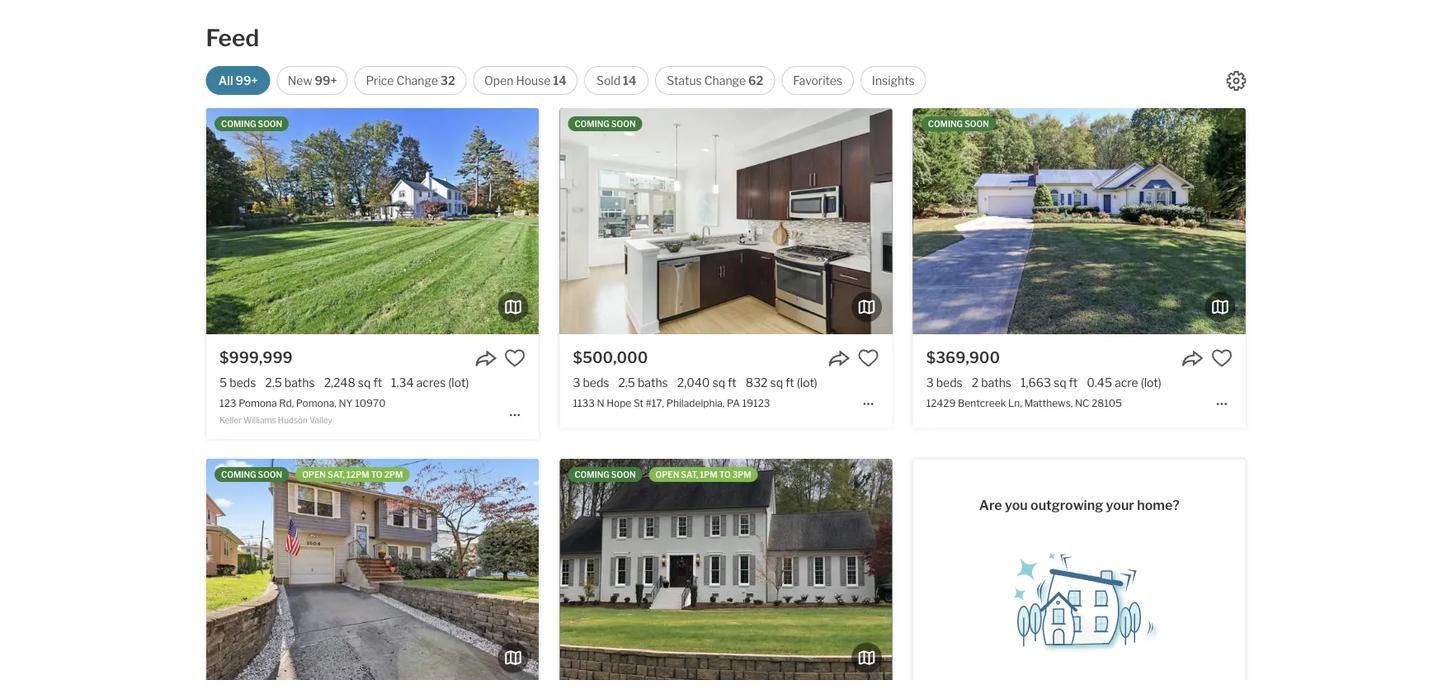 Task type: describe. For each thing, give the bounding box(es) containing it.
sat, for 12pm
[[328, 470, 345, 480]]

2 photo of 12429 bentcreek ln, matthews, nc 28105 image from the left
[[1246, 108, 1452, 334]]

new 99+
[[288, 73, 337, 87]]

2pm
[[384, 470, 403, 480]]

(lot) for $999,999
[[448, 376, 469, 390]]

nc
[[1075, 397, 1090, 409]]

99+ for new 99+
[[315, 73, 337, 87]]

hudson
[[278, 415, 308, 425]]

sat, for 1pm
[[681, 470, 698, 480]]

1.34
[[391, 376, 414, 390]]

coming for $500,000
[[575, 119, 610, 129]]

Status Change radio
[[655, 66, 775, 95]]

keller
[[220, 415, 242, 425]]

favorite button checkbox
[[858, 347, 879, 369]]

Favorites radio
[[782, 66, 854, 95]]

12429
[[927, 397, 956, 409]]

favorite button image for $999,999
[[504, 347, 526, 369]]

pomona
[[239, 397, 277, 409]]

3 beds for $369,900
[[927, 376, 963, 390]]

2 photo of 123 pomona rd, pomona, ny 10970 image from the left
[[539, 108, 872, 334]]

2,040 sq ft
[[677, 376, 737, 390]]

3 ft from the left
[[786, 376, 795, 390]]

st
[[634, 397, 644, 409]]

favorite button checkbox for $369,900
[[1211, 347, 1233, 369]]

soon for $369,900
[[965, 119, 989, 129]]

sold 14
[[597, 73, 637, 87]]

williams
[[243, 415, 276, 425]]

change for 32
[[397, 73, 438, 87]]

coming soon for $999,999
[[221, 119, 282, 129]]

ln,
[[1008, 397, 1022, 409]]

32
[[441, 73, 455, 87]]

baths for $999,999
[[285, 376, 315, 390]]

12429 bentcreek ln, matthews, nc 28105
[[927, 397, 1122, 409]]

ft for $369,900
[[1069, 376, 1078, 390]]

19123
[[742, 397, 770, 409]]

$999,999
[[220, 348, 293, 366]]

pomona,
[[296, 397, 337, 409]]

123
[[220, 397, 236, 409]]

open sat, 12pm to 2pm
[[302, 470, 403, 480]]

1.34 acres (lot)
[[391, 376, 469, 390]]

0.45
[[1087, 376, 1112, 390]]

2.5 for $500,000
[[618, 376, 635, 390]]

ft for $500,000
[[728, 376, 737, 390]]

are you outgrowing your home?
[[979, 497, 1180, 513]]

favorites
[[793, 73, 843, 87]]

123 pomona rd, pomona, ny 10970 keller williams hudson valley
[[220, 397, 386, 425]]

5 beds
[[220, 376, 256, 390]]

open for open sat, 1pm to 3pm
[[656, 470, 679, 480]]

beds for $500,000
[[583, 376, 609, 390]]

outgrowing
[[1031, 497, 1103, 513]]

2 photo of 2516 greenbrook pkwy, matthews, nc 28104 image from the left
[[892, 459, 1225, 680]]

price
[[366, 73, 394, 87]]

soon for $500,000
[[611, 119, 636, 129]]

1 photo of 2516 greenbrook pkwy, matthews, nc 28104 image from the left
[[560, 459, 893, 680]]

coming soon for $500,000
[[575, 119, 636, 129]]

2.5 baths for $500,000
[[618, 376, 668, 390]]

2
[[972, 376, 979, 390]]

insights
[[872, 73, 915, 87]]

open house 14
[[484, 73, 567, 87]]

acre
[[1115, 376, 1139, 390]]

house
[[516, 73, 551, 87]]

baths for $500,000
[[638, 376, 668, 390]]



Task type: locate. For each thing, give the bounding box(es) containing it.
4 ft from the left
[[1069, 376, 1078, 390]]

2 baths from the left
[[638, 376, 668, 390]]

4 sq from the left
[[1054, 376, 1067, 390]]

1 photo of 1504 4th ave, asbury park, nj 07712 image from the left
[[206, 459, 539, 680]]

sq for $369,900
[[1054, 376, 1067, 390]]

3pm
[[733, 470, 752, 480]]

2 open from the left
[[656, 470, 679, 480]]

1 99+ from the left
[[236, 73, 258, 87]]

14 right house on the top
[[553, 73, 567, 87]]

2,040
[[677, 376, 710, 390]]

1 horizontal spatial favorite button checkbox
[[1211, 347, 1233, 369]]

all 99+
[[219, 73, 258, 87]]

your
[[1106, 497, 1135, 513]]

1pm
[[700, 470, 718, 480]]

bentcreek
[[958, 397, 1006, 409]]

photo of 1133 n hope st #17, philadelphia, pa 19123 image
[[560, 108, 893, 334], [892, 108, 1225, 334]]

2.5 baths for $999,999
[[265, 376, 315, 390]]

1,663
[[1021, 376, 1051, 390]]

3 beds from the left
[[936, 376, 963, 390]]

baths for $369,900
[[981, 376, 1012, 390]]

you
[[1005, 497, 1028, 513]]

1 2.5 baths from the left
[[265, 376, 315, 390]]

3 beds up 12429
[[927, 376, 963, 390]]

10970
[[355, 397, 386, 409]]

2.5 for $999,999
[[265, 376, 282, 390]]

all
[[219, 73, 233, 87]]

All radio
[[206, 66, 270, 95]]

3 baths from the left
[[981, 376, 1012, 390]]

matthews,
[[1024, 397, 1073, 409]]

3 sq from the left
[[770, 376, 783, 390]]

3 for $500,000
[[573, 376, 580, 390]]

1 change from the left
[[397, 73, 438, 87]]

2 ft from the left
[[728, 376, 737, 390]]

99+ inside the all option
[[236, 73, 258, 87]]

$500,000
[[573, 348, 648, 366]]

1 horizontal spatial 14
[[623, 73, 637, 87]]

14 right sold
[[623, 73, 637, 87]]

0 horizontal spatial favorite button checkbox
[[504, 347, 526, 369]]

2 horizontal spatial (lot)
[[1141, 376, 1162, 390]]

an image of a house image
[[997, 541, 1162, 653]]

favorite button image
[[504, 347, 526, 369], [858, 347, 879, 369]]

ft for $999,999
[[373, 376, 382, 390]]

soon for $999,999
[[258, 119, 282, 129]]

rd,
[[279, 397, 294, 409]]

sq for $500,000
[[713, 376, 725, 390]]

2,248 sq ft
[[324, 376, 382, 390]]

2 favorite button image from the left
[[858, 347, 879, 369]]

Sold radio
[[584, 66, 649, 95]]

1133
[[573, 397, 595, 409]]

1 photo of 123 pomona rd, pomona, ny 10970 image from the left
[[206, 108, 539, 334]]

1 horizontal spatial 2.5
[[618, 376, 635, 390]]

status change 62
[[667, 73, 764, 87]]

3 for $369,900
[[927, 376, 934, 390]]

sq
[[358, 376, 371, 390], [713, 376, 725, 390], [770, 376, 783, 390], [1054, 376, 1067, 390]]

change left 32
[[397, 73, 438, 87]]

option group containing all
[[206, 66, 926, 95]]

open
[[302, 470, 326, 480], [656, 470, 679, 480]]

coming soon for $369,900
[[928, 119, 989, 129]]

2.5 baths up the rd,
[[265, 376, 315, 390]]

change inside status change radio
[[704, 73, 746, 87]]

2 photo of 1504 4th ave, asbury park, nj 07712 image from the left
[[539, 459, 872, 680]]

baths right 2
[[981, 376, 1012, 390]]

sq right 832
[[770, 376, 783, 390]]

sat, left 1pm
[[681, 470, 698, 480]]

2 3 from the left
[[927, 376, 934, 390]]

New radio
[[277, 66, 348, 95]]

favorite button image
[[1211, 347, 1233, 369]]

2 horizontal spatial baths
[[981, 376, 1012, 390]]

3 (lot) from the left
[[1141, 376, 1162, 390]]

beds
[[230, 376, 256, 390], [583, 376, 609, 390], [936, 376, 963, 390]]

2 14 from the left
[[623, 73, 637, 87]]

2 baths
[[972, 376, 1012, 390]]

coming for $999,999
[[221, 119, 256, 129]]

ft up nc
[[1069, 376, 1078, 390]]

1 favorite button image from the left
[[504, 347, 526, 369]]

1 horizontal spatial open
[[656, 470, 679, 480]]

2.5
[[265, 376, 282, 390], [618, 376, 635, 390]]

feed
[[206, 24, 259, 52]]

beds up 12429
[[936, 376, 963, 390]]

ft
[[373, 376, 382, 390], [728, 376, 737, 390], [786, 376, 795, 390], [1069, 376, 1078, 390]]

open
[[484, 73, 514, 87]]

ny
[[339, 397, 353, 409]]

3 beds for $500,000
[[573, 376, 609, 390]]

sq for $999,999
[[358, 376, 371, 390]]

to for 2pm
[[371, 470, 383, 480]]

open left 1pm
[[656, 470, 679, 480]]

1 ft from the left
[[373, 376, 382, 390]]

coming
[[221, 119, 256, 129], [575, 119, 610, 129], [928, 119, 963, 129], [221, 470, 256, 480], [575, 470, 610, 480]]

are
[[979, 497, 1002, 513]]

2 sq from the left
[[713, 376, 725, 390]]

5
[[220, 376, 227, 390]]

1 horizontal spatial change
[[704, 73, 746, 87]]

1 photo of 1133 n hope st #17, philadelphia, pa 19123 image from the left
[[560, 108, 893, 334]]

open for open sat, 12pm to 2pm
[[302, 470, 326, 480]]

(lot) for $369,900
[[1141, 376, 1162, 390]]

(lot) right acre
[[1141, 376, 1162, 390]]

option group
[[206, 66, 926, 95]]

1 horizontal spatial baths
[[638, 376, 668, 390]]

2 favorite button checkbox from the left
[[1211, 347, 1233, 369]]

0 horizontal spatial 3 beds
[[573, 376, 609, 390]]

2.5 baths up st
[[618, 376, 668, 390]]

pa
[[727, 397, 740, 409]]

832
[[746, 376, 768, 390]]

1 (lot) from the left
[[448, 376, 469, 390]]

1 horizontal spatial favorite button image
[[858, 347, 879, 369]]

to left 2pm
[[371, 470, 383, 480]]

open sat, 1pm to 3pm
[[656, 470, 752, 480]]

soon
[[258, 119, 282, 129], [611, 119, 636, 129], [965, 119, 989, 129], [258, 470, 282, 480], [611, 470, 636, 480]]

Insights radio
[[861, 66, 926, 95]]

#17,
[[646, 397, 664, 409]]

Price Change radio
[[355, 66, 467, 95]]

14
[[553, 73, 567, 87], [623, 73, 637, 87]]

change inside price change radio
[[397, 73, 438, 87]]

1,663 sq ft
[[1021, 376, 1078, 390]]

beds up the "n"
[[583, 376, 609, 390]]

0 horizontal spatial 14
[[553, 73, 567, 87]]

2 photo of 1133 n hope st #17, philadelphia, pa 19123 image from the left
[[892, 108, 1225, 334]]

2 sat, from the left
[[681, 470, 698, 480]]

to
[[371, 470, 383, 480], [719, 470, 731, 480]]

favorite button checkbox for $999,999
[[504, 347, 526, 369]]

$369,900
[[927, 348, 1000, 366]]

(lot) right acres
[[448, 376, 469, 390]]

3 up 12429
[[927, 376, 934, 390]]

valley
[[309, 415, 333, 425]]

ft up 10970
[[373, 376, 382, 390]]

1 horizontal spatial 3
[[927, 376, 934, 390]]

2 beds from the left
[[583, 376, 609, 390]]

62
[[748, 73, 764, 87]]

photo of 12429 bentcreek ln, matthews, nc 28105 image
[[913, 108, 1246, 334], [1246, 108, 1452, 334]]

1 sq from the left
[[358, 376, 371, 390]]

baths up #17,
[[638, 376, 668, 390]]

2.5 up hope
[[618, 376, 635, 390]]

baths up the rd,
[[285, 376, 315, 390]]

1 horizontal spatial 99+
[[315, 73, 337, 87]]

to for 3pm
[[719, 470, 731, 480]]

0 horizontal spatial 2.5 baths
[[265, 376, 315, 390]]

0 horizontal spatial favorite button image
[[504, 347, 526, 369]]

2 99+ from the left
[[315, 73, 337, 87]]

baths
[[285, 376, 315, 390], [638, 376, 668, 390], [981, 376, 1012, 390]]

Open House radio
[[473, 66, 578, 95]]

philadelphia,
[[666, 397, 725, 409]]

coming for $369,900
[[928, 119, 963, 129]]

99+ for all 99+
[[236, 73, 258, 87]]

home?
[[1137, 497, 1180, 513]]

hope
[[607, 397, 632, 409]]

99+ right the all at the left top
[[236, 73, 258, 87]]

99+ inside new radio
[[315, 73, 337, 87]]

99+
[[236, 73, 258, 87], [315, 73, 337, 87]]

sat, left 12pm
[[328, 470, 345, 480]]

2 3 beds from the left
[[927, 376, 963, 390]]

change
[[397, 73, 438, 87], [704, 73, 746, 87]]

new
[[288, 73, 312, 87]]

2.5 up the rd,
[[265, 376, 282, 390]]

ft right 832
[[786, 376, 795, 390]]

0 horizontal spatial sat,
[[328, 470, 345, 480]]

to right 1pm
[[719, 470, 731, 480]]

28105
[[1092, 397, 1122, 409]]

1 favorite button checkbox from the left
[[504, 347, 526, 369]]

favorite button checkbox
[[504, 347, 526, 369], [1211, 347, 1233, 369]]

1 baths from the left
[[285, 376, 315, 390]]

3 beds
[[573, 376, 609, 390], [927, 376, 963, 390]]

photo of 2516 greenbrook pkwy, matthews, nc 28104 image
[[560, 459, 893, 680], [892, 459, 1225, 680]]

beds right 5 at the bottom of page
[[230, 376, 256, 390]]

2.5 baths
[[265, 376, 315, 390], [618, 376, 668, 390]]

3 beds up 1133
[[573, 376, 609, 390]]

(lot)
[[448, 376, 469, 390], [797, 376, 818, 390], [1141, 376, 1162, 390]]

1 horizontal spatial beds
[[583, 376, 609, 390]]

99+ right new
[[315, 73, 337, 87]]

0 horizontal spatial 3
[[573, 376, 580, 390]]

photo of 1504 4th ave, asbury park, nj 07712 image
[[206, 459, 539, 680], [539, 459, 872, 680]]

0.45 acre (lot)
[[1087, 376, 1162, 390]]

0 horizontal spatial change
[[397, 73, 438, 87]]

0 horizontal spatial beds
[[230, 376, 256, 390]]

1 3 beds from the left
[[573, 376, 609, 390]]

sq right 2,040
[[713, 376, 725, 390]]

sat,
[[328, 470, 345, 480], [681, 470, 698, 480]]

832 sq ft (lot)
[[746, 376, 818, 390]]

photo of 123 pomona rd, pomona, ny 10970 image
[[206, 108, 539, 334], [539, 108, 872, 334]]

0 horizontal spatial 99+
[[236, 73, 258, 87]]

0 horizontal spatial open
[[302, 470, 326, 480]]

status
[[667, 73, 702, 87]]

change for 62
[[704, 73, 746, 87]]

sq up matthews,
[[1054, 376, 1067, 390]]

0 horizontal spatial to
[[371, 470, 383, 480]]

open left 12pm
[[302, 470, 326, 480]]

beds for $369,900
[[936, 376, 963, 390]]

n
[[597, 397, 605, 409]]

acres
[[416, 376, 446, 390]]

3
[[573, 376, 580, 390], [927, 376, 934, 390]]

favorite button image for $500,000
[[858, 347, 879, 369]]

2 2.5 baths from the left
[[618, 376, 668, 390]]

1133 n hope st #17, philadelphia, pa 19123
[[573, 397, 770, 409]]

12pm
[[347, 470, 369, 480]]

2 (lot) from the left
[[797, 376, 818, 390]]

sq up 10970
[[358, 376, 371, 390]]

2 to from the left
[[719, 470, 731, 480]]

1 open from the left
[[302, 470, 326, 480]]

1 horizontal spatial 3 beds
[[927, 376, 963, 390]]

1 photo of 12429 bentcreek ln, matthews, nc 28105 image from the left
[[913, 108, 1246, 334]]

2 2.5 from the left
[[618, 376, 635, 390]]

1 to from the left
[[371, 470, 383, 480]]

1 horizontal spatial to
[[719, 470, 731, 480]]

0 horizontal spatial baths
[[285, 376, 315, 390]]

coming soon
[[221, 119, 282, 129], [575, 119, 636, 129], [928, 119, 989, 129], [221, 470, 282, 480], [575, 470, 636, 480]]

3 up 1133
[[573, 376, 580, 390]]

1 sat, from the left
[[328, 470, 345, 480]]

0 horizontal spatial (lot)
[[448, 376, 469, 390]]

change left 62
[[704, 73, 746, 87]]

1 beds from the left
[[230, 376, 256, 390]]

1 horizontal spatial (lot)
[[797, 376, 818, 390]]

0 horizontal spatial 2.5
[[265, 376, 282, 390]]

2,248
[[324, 376, 356, 390]]

1 horizontal spatial 2.5 baths
[[618, 376, 668, 390]]

(lot) right 832
[[797, 376, 818, 390]]

ft up pa
[[728, 376, 737, 390]]

1 2.5 from the left
[[265, 376, 282, 390]]

2 horizontal spatial beds
[[936, 376, 963, 390]]

2 change from the left
[[704, 73, 746, 87]]

14 inside open house option
[[553, 73, 567, 87]]

1 14 from the left
[[553, 73, 567, 87]]

sold
[[597, 73, 621, 87]]

price change 32
[[366, 73, 455, 87]]

1 3 from the left
[[573, 376, 580, 390]]

14 inside sold 'radio'
[[623, 73, 637, 87]]

beds for $999,999
[[230, 376, 256, 390]]

1 horizontal spatial sat,
[[681, 470, 698, 480]]



Task type: vqa. For each thing, say whether or not it's contained in the screenshot.
5.2%
no



